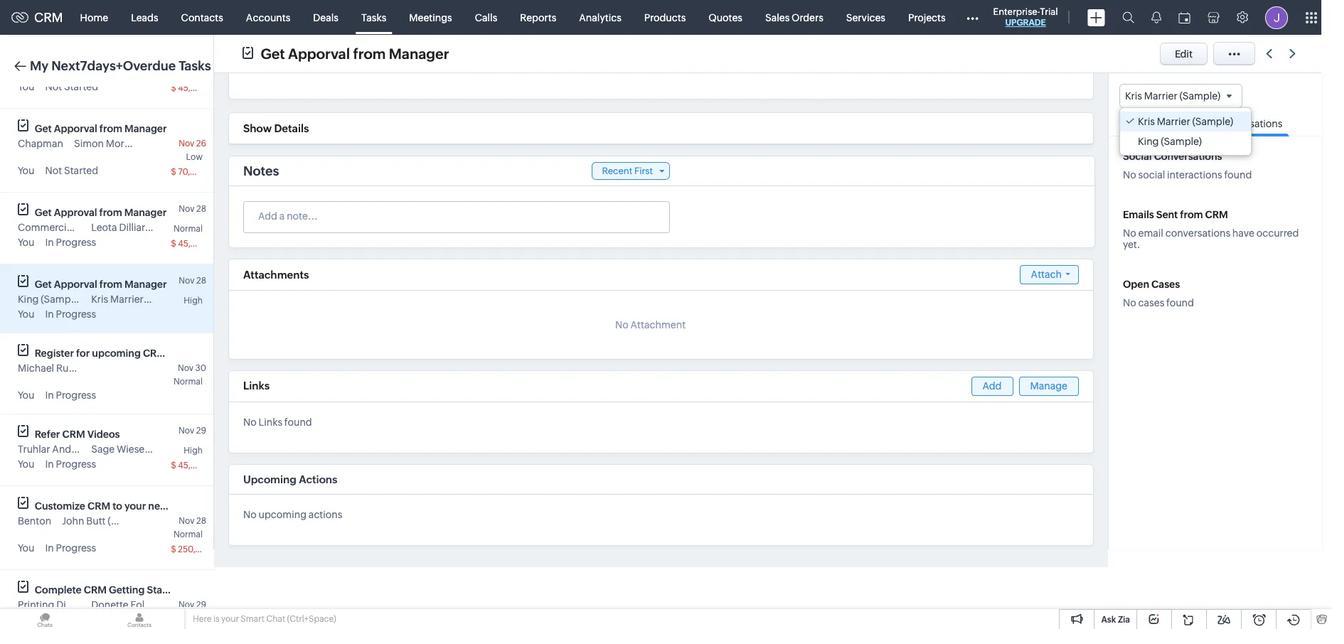 Task type: vqa. For each thing, say whether or not it's contained in the screenshot.


Task type: describe. For each thing, give the bounding box(es) containing it.
$ for refer crm videos
[[171, 461, 176, 471]]

crm up truhlar and truhlar attys
[[62, 429, 85, 440]]

from inside get apporval from manager nov 26
[[99, 123, 122, 134]]

high for sage wieser (sample)
[[184, 446, 203, 456]]

kris for kris marrier (sample) 'field'
[[1126, 90, 1143, 102]]

create menu element
[[1079, 0, 1114, 35]]

not for $ 70,000.00
[[45, 165, 62, 176]]

owner
[[316, 63, 347, 74]]

steps
[[184, 585, 210, 596]]

1 29 from the top
[[196, 426, 206, 436]]

(sample) up low
[[147, 138, 188, 149]]

my next7days+overdue tasks
[[30, 58, 211, 73]]

signals image
[[1152, 11, 1162, 23]]

my
[[30, 58, 49, 73]]

first
[[635, 166, 653, 176]]

timeline link
[[1152, 108, 1206, 136]]

leota dilliard (sample)
[[91, 222, 194, 233]]

started for $ 45,000.00
[[64, 81, 98, 92]]

in for approval
[[45, 237, 54, 248]]

projects
[[909, 12, 946, 23]]

(sample) inside michael ruta (sample) normal
[[79, 363, 121, 374]]

30
[[195, 364, 206, 374]]

0 vertical spatial simon
[[408, 64, 438, 75]]

1 you from the top
[[18, 81, 34, 92]]

occurred
[[1257, 228, 1299, 239]]

needs
[[148, 501, 177, 512]]

attach
[[1031, 269, 1062, 280]]

you for truhlar and truhlar attys
[[18, 459, 34, 470]]

upcoming
[[243, 474, 297, 486]]

get down accounts link
[[261, 45, 285, 62]]

Add a note... field
[[244, 209, 669, 223]]

printing
[[18, 600, 54, 611]]

enterprise-
[[994, 6, 1040, 17]]

press
[[76, 222, 101, 233]]

250,000.00
[[178, 545, 226, 555]]

0 horizontal spatial tasks
[[179, 58, 211, 73]]

no links found
[[243, 417, 312, 428]]

(sample) up register
[[41, 294, 82, 305]]

nov inside customize crm to your needs nov 28
[[179, 517, 195, 527]]

edit
[[1175, 48, 1193, 59]]

(sample) inside 'field'
[[1180, 90, 1221, 102]]

jacob
[[379, 64, 406, 75]]

sage wieser (sample)
[[91, 444, 191, 455]]

michael ruta (sample) normal
[[18, 363, 203, 387]]

$ for customize crm to your needs
[[171, 545, 176, 555]]

get down "commercial"
[[35, 279, 52, 290]]

conversations link
[[1209, 108, 1290, 137]]

not started for $ 45,000.00
[[45, 81, 98, 92]]

(sample) right dilliard
[[153, 222, 194, 233]]

donette
[[91, 600, 129, 611]]

nov inside complete crm getting started steps nov 29
[[179, 601, 194, 610]]

(sample) down to
[[108, 516, 149, 527]]

sales orders
[[766, 12, 824, 23]]

manager up leota dilliard (sample)
[[124, 207, 167, 218]]

info link
[[1116, 108, 1149, 136]]

0 horizontal spatial simon
[[74, 138, 104, 149]]

king (sample) inside tree
[[1138, 136, 1202, 147]]

$ 70,000.00
[[171, 167, 221, 177]]

ask
[[1102, 615, 1117, 625]]

kris for tree containing kris marrier (sample)
[[1138, 116, 1155, 127]]

tasks inside tasks link
[[361, 12, 387, 23]]

videos
[[87, 429, 120, 440]]

not started for $ 70,000.00
[[45, 165, 98, 176]]

have
[[1233, 228, 1255, 239]]

1 $ 45,000.00 from the top
[[171, 83, 221, 93]]

meetings
[[409, 12, 452, 23]]

edit button
[[1160, 42, 1208, 65]]

search image
[[1122, 11, 1135, 23]]

nov down leota dilliard (sample)
[[179, 276, 195, 286]]

manager up the jacob simon
[[389, 45, 449, 62]]

social
[[1139, 169, 1166, 181]]

progress for press
[[56, 237, 96, 248]]

2 vertical spatial kris marrier (sample)
[[91, 294, 187, 305]]

0 horizontal spatial get apporval from manager
[[35, 279, 167, 290]]

truhlar and truhlar attys
[[18, 444, 131, 455]]

you for chapman
[[18, 165, 34, 176]]

actions
[[309, 509, 343, 521]]

1 vertical spatial links
[[259, 417, 283, 428]]

show
[[243, 122, 272, 134]]

nov 28 for leota dilliard (sample)
[[179, 204, 206, 214]]

conversations inside "link"
[[1217, 118, 1283, 130]]

zia
[[1118, 615, 1131, 625]]

recent
[[602, 166, 633, 176]]

interactions
[[1168, 169, 1223, 181]]

found inside open cases no cases found
[[1167, 298, 1195, 309]]

from up jacob
[[353, 45, 386, 62]]

here is your smart chat (ctrl+space)
[[193, 615, 336, 625]]

recent first
[[602, 166, 653, 176]]

5 in progress from the top
[[45, 543, 96, 554]]

no inside open cases no cases found
[[1123, 298, 1137, 309]]

manage link
[[1019, 377, 1079, 396]]

john butt (sample)
[[62, 516, 149, 527]]

details
[[274, 122, 309, 134]]

analytics
[[579, 12, 622, 23]]

$ for get apporval from manager
[[171, 167, 176, 177]]

2 vertical spatial kris
[[91, 294, 108, 305]]

task owner
[[293, 63, 347, 74]]

normal for get approval from manager
[[174, 224, 203, 234]]

nov up sage wieser (sample)
[[179, 426, 194, 436]]

(sample) up the webinars
[[146, 294, 187, 305]]

1 $ from the top
[[171, 83, 176, 93]]

attachment
[[631, 319, 686, 331]]

you for king (sample)
[[18, 309, 34, 320]]

conversations
[[1166, 228, 1231, 239]]

products link
[[633, 0, 697, 35]]

butt
[[86, 516, 106, 527]]

complete
[[35, 585, 82, 596]]

accounts
[[246, 12, 291, 23]]

home link
[[69, 0, 120, 35]]

contacts
[[181, 12, 223, 23]]

1 vertical spatial your
[[221, 615, 239, 625]]

nov 29
[[179, 426, 206, 436]]

from inside emails sent from crm no email conversations have occurred yet.
[[1181, 209, 1204, 221]]

chapman
[[18, 138, 63, 149]]

in for apporval
[[45, 309, 54, 320]]

Other Modules field
[[957, 6, 988, 29]]

(sample) down steps
[[159, 600, 200, 611]]

quotes link
[[697, 0, 754, 35]]

from up leota
[[99, 207, 122, 218]]

kris marrier (sample) for tree containing kris marrier (sample)
[[1138, 116, 1234, 127]]

benton
[[18, 516, 51, 527]]

no inside emails sent from crm no email conversations have occurred yet.
[[1123, 228, 1137, 239]]

meetings link
[[398, 0, 464, 35]]

no down "upcoming"
[[243, 509, 257, 521]]

5 progress from the top
[[56, 543, 96, 554]]

(sample) down nov 29 in the left bottom of the page
[[150, 444, 191, 455]]

28 inside customize crm to your needs nov 28
[[196, 517, 206, 527]]

from down leota
[[99, 279, 122, 290]]

29 inside complete crm getting started steps nov 29
[[196, 601, 206, 610]]

0 vertical spatial links
[[243, 380, 270, 392]]

get inside get apporval from manager nov 26
[[35, 123, 52, 134]]

3 in progress from the top
[[45, 390, 96, 401]]

no inside the social conversations no social interactions found
[[1123, 169, 1137, 181]]

$ for get approval from manager
[[171, 239, 176, 249]]

3 progress from the top
[[56, 390, 96, 401]]

nov down $ 70,000.00
[[179, 204, 195, 214]]

marrier for kris marrier (sample) 'field'
[[1145, 90, 1178, 102]]

5 in from the top
[[45, 543, 54, 554]]

deals link
[[302, 0, 350, 35]]

register for upcoming crm webinars nov 30
[[35, 348, 213, 374]]

crm left home link
[[34, 10, 63, 25]]

donette foller (sample)
[[91, 600, 200, 611]]

you for benton
[[18, 543, 34, 554]]

normal inside michael ruta (sample) normal
[[174, 377, 203, 387]]

previous record image
[[1266, 49, 1273, 58]]

commercial press
[[18, 222, 101, 233]]

yet.
[[1123, 239, 1141, 251]]

no right nov 29 in the left bottom of the page
[[243, 417, 257, 428]]

get apporval from manager nov 26
[[35, 123, 206, 149]]

no left attachment
[[615, 319, 629, 331]]

apporval inside get apporval from manager nov 26
[[54, 123, 97, 134]]

dilliard
[[119, 222, 151, 233]]

for
[[76, 348, 90, 359]]

$ 250,000.00
[[171, 545, 226, 555]]

social
[[1123, 151, 1152, 162]]

not for $ 45,000.00
[[45, 81, 62, 92]]



Task type: locate. For each thing, give the bounding box(es) containing it.
open
[[1123, 279, 1150, 290]]

kris inside tree
[[1138, 116, 1155, 127]]

contacts link
[[170, 0, 235, 35]]

0 vertical spatial king
[[1138, 136, 1159, 147]]

2 28 from the top
[[196, 276, 206, 286]]

not started down chapman
[[45, 165, 98, 176]]

social conversations no social interactions found
[[1123, 151, 1252, 181]]

started for $ 70,000.00
[[64, 165, 98, 176]]

1 vertical spatial upcoming
[[259, 509, 307, 521]]

progress down john in the bottom of the page
[[56, 543, 96, 554]]

0 vertical spatial not started
[[45, 81, 98, 92]]

$ down my next7days+overdue tasks
[[171, 83, 176, 93]]

manager inside get apporval from manager nov 26
[[125, 123, 167, 134]]

kris up info link
[[1126, 90, 1143, 102]]

2 progress from the top
[[56, 309, 96, 320]]

3 $ 45,000.00 from the top
[[171, 461, 221, 471]]

high for kris marrier (sample)
[[184, 296, 203, 306]]

signals element
[[1143, 0, 1170, 35]]

1 truhlar from the left
[[18, 444, 50, 455]]

1 vertical spatial tasks
[[179, 58, 211, 73]]

upcoming down upcoming actions
[[259, 509, 307, 521]]

complete crm getting started steps nov 29
[[35, 585, 210, 610]]

actions
[[299, 474, 338, 486]]

45,000.00
[[178, 83, 221, 93], [178, 239, 221, 249], [178, 461, 221, 471]]

0 vertical spatial get apporval from manager
[[261, 45, 449, 62]]

sales orders link
[[754, 0, 835, 35]]

not down chapman
[[45, 165, 62, 176]]

crm inside complete crm getting started steps nov 29
[[84, 585, 107, 596]]

2 normal from the top
[[174, 377, 203, 387]]

printing dimensions
[[18, 600, 111, 611]]

7 you from the top
[[18, 543, 34, 554]]

kris marrier (sample)
[[1126, 90, 1221, 102], [1138, 116, 1234, 127], [91, 294, 187, 305]]

simon left morasca
[[74, 138, 104, 149]]

marrier inside tree
[[1157, 116, 1191, 127]]

0 vertical spatial kris
[[1126, 90, 1143, 102]]

progress
[[56, 237, 96, 248], [56, 309, 96, 320], [56, 390, 96, 401], [56, 459, 96, 470], [56, 543, 96, 554]]

manager
[[389, 45, 449, 62], [125, 123, 167, 134], [124, 207, 167, 218], [125, 279, 167, 290]]

28 for kris marrier (sample)
[[196, 276, 206, 286]]

tree containing kris marrier (sample)
[[1121, 108, 1252, 155]]

found up upcoming actions
[[285, 417, 312, 428]]

2 45,000.00 from the top
[[178, 239, 221, 249]]

nov 28 for kris marrier (sample)
[[179, 276, 206, 286]]

0 horizontal spatial found
[[285, 417, 312, 428]]

1 vertical spatial king
[[18, 294, 39, 305]]

deals
[[313, 12, 339, 23]]

high up the webinars
[[184, 296, 203, 306]]

no
[[1123, 169, 1137, 181], [1123, 228, 1137, 239], [1123, 298, 1137, 309], [615, 319, 629, 331], [243, 417, 257, 428], [243, 509, 257, 521]]

email
[[1139, 228, 1164, 239]]

(ctrl+space)
[[287, 615, 336, 625]]

show details link
[[243, 122, 309, 134]]

your right to
[[124, 501, 146, 512]]

apporval up task owner
[[288, 45, 350, 62]]

$ 45,000.00 up 26
[[171, 83, 221, 93]]

1 in from the top
[[45, 237, 54, 248]]

3 45,000.00 from the top
[[178, 461, 221, 471]]

1 horizontal spatial king
[[1138, 136, 1159, 147]]

your
[[124, 501, 146, 512], [221, 615, 239, 625]]

1 horizontal spatial found
[[1167, 298, 1195, 309]]

conversations inside the social conversations no social interactions found
[[1155, 151, 1223, 162]]

you down "commercial"
[[18, 237, 34, 248]]

simon
[[408, 64, 438, 75], [74, 138, 104, 149]]

45,000.00 down leota dilliard (sample)
[[178, 239, 221, 249]]

progress down ruta
[[56, 390, 96, 401]]

no attachment
[[615, 319, 686, 331]]

1 horizontal spatial upcoming
[[259, 509, 307, 521]]

2 vertical spatial apporval
[[54, 279, 97, 290]]

manager up simon morasca (sample) on the top of the page
[[125, 123, 167, 134]]

$ 45,000.00 for get approval from manager
[[171, 239, 221, 249]]

started down next7days+overdue
[[64, 81, 98, 92]]

1 vertical spatial simon
[[74, 138, 104, 149]]

projects link
[[897, 0, 957, 35]]

in progress up for
[[45, 309, 96, 320]]

0 horizontal spatial truhlar
[[18, 444, 50, 455]]

sales
[[766, 12, 790, 23]]

$ 45,000.00 down nov 29 in the left bottom of the page
[[171, 461, 221, 471]]

kris marrier (sample) inside tree
[[1138, 116, 1234, 127]]

$ 45,000.00 down leota dilliard (sample)
[[171, 239, 221, 249]]

0 vertical spatial started
[[64, 81, 98, 92]]

started inside complete crm getting started steps nov 29
[[147, 585, 182, 596]]

1 nov 28 from the top
[[179, 204, 206, 214]]

kris marrier (sample) down kris marrier (sample) 'field'
[[1138, 116, 1234, 127]]

1 vertical spatial nov 28
[[179, 276, 206, 286]]

1 vertical spatial not
[[45, 165, 62, 176]]

in progress down 'commercial press'
[[45, 237, 96, 248]]

smart
[[241, 615, 265, 625]]

your right is
[[221, 615, 239, 625]]

you down chapman
[[18, 165, 34, 176]]

$
[[171, 83, 176, 93], [171, 167, 176, 177], [171, 239, 176, 249], [171, 461, 176, 471], [171, 545, 176, 555]]

1 vertical spatial started
[[64, 165, 98, 176]]

no down open
[[1123, 298, 1137, 309]]

open cases no cases found
[[1123, 279, 1195, 309]]

(sample) up timeline link
[[1180, 90, 1221, 102]]

tasks right deals link
[[361, 12, 387, 23]]

2 vertical spatial marrier
[[110, 294, 144, 305]]

register
[[35, 348, 74, 359]]

0 vertical spatial 28
[[196, 204, 206, 214]]

nov left 30
[[178, 364, 194, 374]]

0 vertical spatial found
[[1225, 169, 1252, 181]]

found down cases
[[1167, 298, 1195, 309]]

create menu image
[[1088, 9, 1105, 26]]

6 you from the top
[[18, 459, 34, 470]]

cases
[[1152, 279, 1180, 290]]

4 in progress from the top
[[45, 459, 96, 470]]

in progress down truhlar and truhlar attys
[[45, 459, 96, 470]]

marrier inside 'field'
[[1145, 90, 1178, 102]]

progress for and
[[56, 459, 96, 470]]

0 vertical spatial high
[[184, 296, 203, 306]]

is
[[213, 615, 220, 625]]

crm up dimensions
[[84, 585, 107, 596]]

orders
[[792, 12, 824, 23]]

dimensions
[[56, 600, 111, 611]]

1 vertical spatial $ 45,000.00
[[171, 239, 221, 249]]

1 vertical spatial kris
[[1138, 116, 1155, 127]]

contacts image
[[95, 610, 184, 630]]

in progress down ruta
[[45, 390, 96, 401]]

links up "upcoming"
[[259, 417, 283, 428]]

attachments
[[243, 269, 309, 281]]

1 horizontal spatial simon
[[408, 64, 438, 75]]

3 normal from the top
[[174, 530, 203, 540]]

upcoming up michael ruta (sample) normal
[[92, 348, 141, 359]]

2 you from the top
[[18, 165, 34, 176]]

in progress for and
[[45, 459, 96, 470]]

1 normal from the top
[[174, 224, 203, 234]]

kris marrier (sample) up timeline link
[[1126, 90, 1221, 102]]

1 vertical spatial high
[[184, 446, 203, 456]]

2 vertical spatial found
[[285, 417, 312, 428]]

0 vertical spatial kris marrier (sample)
[[1126, 90, 1221, 102]]

in down benton
[[45, 543, 54, 554]]

crm inside register for upcoming crm webinars nov 30
[[143, 348, 166, 359]]

29 down 30
[[196, 426, 206, 436]]

1 horizontal spatial king (sample)
[[1138, 136, 1202, 147]]

1 not started from the top
[[45, 81, 98, 92]]

king inside tree
[[1138, 136, 1159, 147]]

add
[[983, 381, 1002, 392]]

you down michael
[[18, 390, 34, 401]]

$ left 70,000.00
[[171, 167, 176, 177]]

in progress for (sample)
[[45, 309, 96, 320]]

emails sent from crm no email conversations have occurred yet.
[[1123, 209, 1299, 251]]

in for crm
[[45, 459, 54, 470]]

refer
[[35, 429, 60, 440]]

john
[[62, 516, 84, 527]]

1 high from the top
[[184, 296, 203, 306]]

leota
[[91, 222, 117, 233]]

1 vertical spatial 45,000.00
[[178, 239, 221, 249]]

you up michael
[[18, 309, 34, 320]]

2 vertical spatial 28
[[196, 517, 206, 527]]

get apporval from manager down leota
[[35, 279, 167, 290]]

in progress
[[45, 237, 96, 248], [45, 309, 96, 320], [45, 390, 96, 401], [45, 459, 96, 470], [45, 543, 96, 554]]

you down truhlar and truhlar attys
[[18, 459, 34, 470]]

not started down my
[[45, 81, 98, 92]]

2 vertical spatial started
[[147, 585, 182, 596]]

4 you from the top
[[18, 309, 34, 320]]

to
[[113, 501, 122, 512]]

search element
[[1114, 0, 1143, 35]]

getting
[[109, 585, 145, 596]]

no down social
[[1123, 169, 1137, 181]]

1 vertical spatial marrier
[[1157, 116, 1191, 127]]

chat
[[266, 615, 285, 625]]

5 $ from the top
[[171, 545, 176, 555]]

2 vertical spatial normal
[[174, 530, 203, 540]]

king (sample) up register
[[18, 294, 82, 305]]

0 vertical spatial upcoming
[[92, 348, 141, 359]]

tasks down contacts 'link'
[[179, 58, 211, 73]]

no upcoming actions
[[243, 509, 343, 521]]

0 vertical spatial tasks
[[361, 12, 387, 23]]

nov left 26
[[179, 139, 195, 149]]

kris left timeline
[[1138, 116, 1155, 127]]

1 vertical spatial kris marrier (sample)
[[1138, 116, 1234, 127]]

king (sample) down timeline
[[1138, 136, 1202, 147]]

0 horizontal spatial your
[[124, 501, 146, 512]]

0 horizontal spatial upcoming
[[92, 348, 141, 359]]

in down "commercial"
[[45, 237, 54, 248]]

2 horizontal spatial found
[[1225, 169, 1252, 181]]

foller
[[131, 600, 157, 611]]

nov down steps
[[179, 601, 194, 610]]

28 for leota dilliard (sample)
[[196, 204, 206, 214]]

apporval up chapman
[[54, 123, 97, 134]]

4 $ from the top
[[171, 461, 176, 471]]

0 vertical spatial nov 28
[[179, 204, 206, 214]]

add link
[[972, 377, 1014, 396]]

links
[[243, 380, 270, 392], [259, 417, 283, 428]]

morasca
[[106, 138, 145, 149]]

0 vertical spatial 45,000.00
[[178, 83, 221, 93]]

home
[[80, 12, 108, 23]]

king up register
[[18, 294, 39, 305]]

apporval down press on the left of the page
[[54, 279, 97, 290]]

cases
[[1139, 298, 1165, 309]]

kris marrier (sample) up register for upcoming crm webinars nov 30
[[91, 294, 187, 305]]

2 not from the top
[[45, 165, 62, 176]]

3 28 from the top
[[196, 517, 206, 527]]

2 vertical spatial $ 45,000.00
[[171, 461, 221, 471]]

2 truhlar from the left
[[73, 444, 106, 455]]

(sample) down timeline
[[1161, 136, 1202, 147]]

(sample) down kris marrier (sample) 'field'
[[1193, 116, 1234, 127]]

1 45,000.00 from the top
[[178, 83, 221, 93]]

nov inside register for upcoming crm webinars nov 30
[[178, 364, 194, 374]]

ask zia
[[1102, 615, 1131, 625]]

reports link
[[509, 0, 568, 35]]

2 nov 28 from the top
[[179, 276, 206, 286]]

3 in from the top
[[45, 390, 54, 401]]

0 vertical spatial normal
[[174, 224, 203, 234]]

28
[[196, 204, 206, 214], [196, 276, 206, 286], [196, 517, 206, 527]]

kris marrier (sample) inside 'field'
[[1126, 90, 1221, 102]]

calls link
[[464, 0, 509, 35]]

no down emails
[[1123, 228, 1137, 239]]

2 in progress from the top
[[45, 309, 96, 320]]

crm left the webinars
[[143, 348, 166, 359]]

from up conversations
[[1181, 209, 1204, 221]]

1 vertical spatial king (sample)
[[18, 294, 82, 305]]

0 vertical spatial marrier
[[1145, 90, 1178, 102]]

not
[[45, 81, 62, 92], [45, 165, 62, 176]]

$ left 250,000.00
[[171, 545, 176, 555]]

1 horizontal spatial truhlar
[[73, 444, 106, 455]]

0 vertical spatial king (sample)
[[1138, 136, 1202, 147]]

quotes
[[709, 12, 743, 23]]

45,000.00 for get approval from manager
[[178, 239, 221, 249]]

progress down truhlar and truhlar attys
[[56, 459, 96, 470]]

2 $ from the top
[[171, 167, 176, 177]]

2 vertical spatial 45,000.00
[[178, 461, 221, 471]]

2 $ 45,000.00 from the top
[[171, 239, 221, 249]]

normal for customize crm to your needs
[[174, 530, 203, 540]]

29 up here
[[196, 601, 206, 610]]

get up chapman
[[35, 123, 52, 134]]

1 vertical spatial get apporval from manager
[[35, 279, 167, 290]]

profile element
[[1257, 0, 1297, 35]]

0 vertical spatial $ 45,000.00
[[171, 83, 221, 93]]

you
[[18, 81, 34, 92], [18, 165, 34, 176], [18, 237, 34, 248], [18, 309, 34, 320], [18, 390, 34, 401], [18, 459, 34, 470], [18, 543, 34, 554]]

1 vertical spatial normal
[[174, 377, 203, 387]]

2 in from the top
[[45, 309, 54, 320]]

3 $ from the top
[[171, 239, 176, 249]]

manager down leota dilliard (sample)
[[125, 279, 167, 290]]

1 vertical spatial not started
[[45, 165, 98, 176]]

calendar image
[[1179, 12, 1191, 23]]

tree
[[1121, 108, 1252, 155]]

marrier down kris marrier (sample) 'field'
[[1157, 116, 1191, 127]]

0 vertical spatial apporval
[[288, 45, 350, 62]]

$ 45,000.00 for refer crm videos
[[171, 461, 221, 471]]

webinars
[[168, 348, 213, 359]]

crm inside customize crm to your needs nov 28
[[88, 501, 110, 512]]

started up approval
[[64, 165, 98, 176]]

nov
[[179, 139, 195, 149], [179, 204, 195, 214], [179, 276, 195, 286], [178, 364, 194, 374], [179, 426, 194, 436], [179, 517, 195, 527], [179, 601, 194, 610]]

1 horizontal spatial tasks
[[361, 12, 387, 23]]

4 progress from the top
[[56, 459, 96, 470]]

1 in progress from the top
[[45, 237, 96, 248]]

0 vertical spatial your
[[124, 501, 146, 512]]

2 29 from the top
[[196, 601, 206, 610]]

in progress down john in the bottom of the page
[[45, 543, 96, 554]]

45,000.00 for refer crm videos
[[178, 461, 221, 471]]

get up "commercial"
[[35, 207, 52, 218]]

attys
[[108, 444, 131, 455]]

1 progress from the top
[[56, 237, 96, 248]]

analytics link
[[568, 0, 633, 35]]

1 horizontal spatial your
[[221, 615, 239, 625]]

marrier for tree containing kris marrier (sample)
[[1157, 116, 1191, 127]]

0 vertical spatial conversations
[[1217, 118, 1283, 130]]

2 high from the top
[[184, 446, 203, 456]]

in progress for press
[[45, 237, 96, 248]]

in down and
[[45, 459, 54, 470]]

5 you from the top
[[18, 390, 34, 401]]

leads link
[[120, 0, 170, 35]]

customize
[[35, 501, 85, 512]]

4 in from the top
[[45, 459, 54, 470]]

kris inside 'field'
[[1126, 90, 1143, 102]]

chats image
[[0, 610, 90, 630]]

tasks
[[361, 12, 387, 23], [179, 58, 211, 73]]

commercial
[[18, 222, 74, 233]]

you down benton
[[18, 543, 34, 554]]

you down my
[[18, 81, 34, 92]]

ruta
[[56, 363, 77, 374]]

1 not from the top
[[45, 81, 62, 92]]

crm up conversations
[[1206, 209, 1229, 221]]

simon right jacob
[[408, 64, 438, 75]]

2 not started from the top
[[45, 165, 98, 176]]

1 vertical spatial 29
[[196, 601, 206, 610]]

1 horizontal spatial get apporval from manager
[[261, 45, 449, 62]]

get approval from manager
[[35, 207, 167, 218]]

crm up butt
[[88, 501, 110, 512]]

0 vertical spatial 29
[[196, 426, 206, 436]]

crm inside emails sent from crm no email conversations have occurred yet.
[[1206, 209, 1229, 221]]

wieser
[[117, 444, 148, 455]]

services
[[847, 12, 886, 23]]

low
[[186, 152, 203, 162]]

marrier
[[1145, 90, 1178, 102], [1157, 116, 1191, 127], [110, 294, 144, 305]]

3 you from the top
[[18, 237, 34, 248]]

nov inside get apporval from manager nov 26
[[179, 139, 195, 149]]

1 28 from the top
[[196, 204, 206, 214]]

crm link
[[11, 10, 63, 25]]

jacob simon
[[379, 64, 438, 75]]

1 vertical spatial found
[[1167, 298, 1195, 309]]

0 vertical spatial not
[[45, 81, 62, 92]]

profile image
[[1265, 6, 1288, 29]]

1 vertical spatial 28
[[196, 276, 206, 286]]

truhlar down the refer
[[18, 444, 50, 455]]

found inside the social conversations no social interactions found
[[1225, 169, 1252, 181]]

king (sample)
[[1138, 136, 1202, 147], [18, 294, 82, 305]]

show details
[[243, 122, 309, 134]]

links up no links found
[[243, 380, 270, 392]]

0 horizontal spatial king
[[18, 294, 39, 305]]

in up register
[[45, 309, 54, 320]]

trial
[[1040, 6, 1058, 17]]

manage
[[1031, 381, 1068, 392]]

next record image
[[1290, 49, 1299, 58]]

1 vertical spatial conversations
[[1155, 151, 1223, 162]]

progress for (sample)
[[56, 309, 96, 320]]

Kris Marrier (Sample) field
[[1120, 84, 1243, 108]]

29
[[196, 426, 206, 436], [196, 601, 206, 610]]

timeline
[[1159, 118, 1199, 130]]

normal down 30
[[174, 377, 203, 387]]

$ down sage wieser (sample)
[[171, 461, 176, 471]]

started up the donette foller (sample)
[[147, 585, 182, 596]]

$ down leota dilliard (sample)
[[171, 239, 176, 249]]

upcoming inside register for upcoming crm webinars nov 30
[[92, 348, 141, 359]]

get apporval from manager
[[261, 45, 449, 62], [35, 279, 167, 290]]

you for commercial press
[[18, 237, 34, 248]]

not down my
[[45, 81, 62, 92]]

your inside customize crm to your needs nov 28
[[124, 501, 146, 512]]

notes
[[243, 164, 279, 179]]

accounts link
[[235, 0, 302, 35]]

get apporval from manager up owner at the left of the page
[[261, 45, 449, 62]]

1 vertical spatial apporval
[[54, 123, 97, 134]]

nov up the $ 250,000.00
[[179, 517, 195, 527]]

conversations right timeline
[[1217, 118, 1283, 130]]

0 horizontal spatial king (sample)
[[18, 294, 82, 305]]

normal up the $ 250,000.00
[[174, 530, 203, 540]]

leads
[[131, 12, 158, 23]]

enterprise-trial upgrade
[[994, 6, 1058, 28]]

kris marrier (sample) for kris marrier (sample) 'field'
[[1126, 90, 1221, 102]]

(sample)
[[1180, 90, 1221, 102], [1193, 116, 1234, 127], [1161, 136, 1202, 147], [147, 138, 188, 149], [153, 222, 194, 233], [41, 294, 82, 305], [146, 294, 187, 305], [79, 363, 121, 374], [150, 444, 191, 455], [108, 516, 149, 527], [159, 600, 200, 611]]



